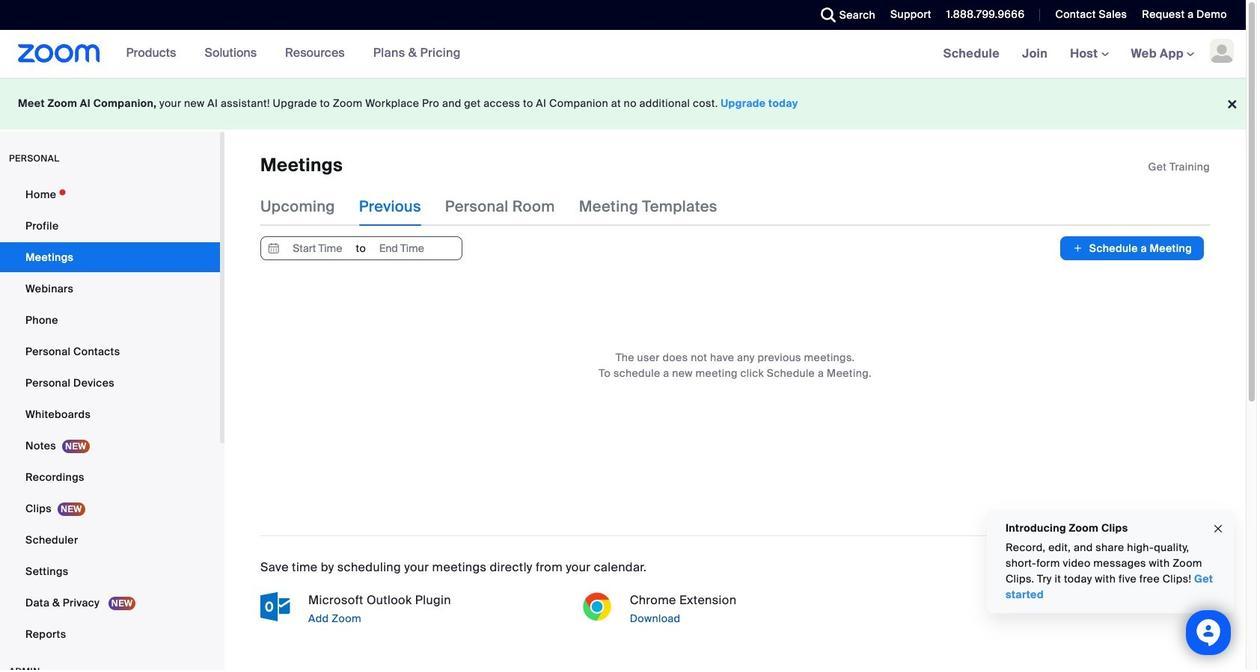 Task type: describe. For each thing, give the bounding box(es) containing it.
tabs of meeting tab list
[[261, 187, 742, 226]]

date image
[[265, 238, 283, 260]]

close image
[[1213, 521, 1225, 538]]



Task type: locate. For each thing, give the bounding box(es) containing it.
Date Range Picker End field
[[367, 238, 437, 260]]

banner
[[0, 30, 1247, 79]]

Date Range Picker Start field
[[283, 238, 352, 260]]

product information navigation
[[100, 30, 472, 78]]

zoom logo image
[[18, 44, 100, 63]]

footer
[[0, 78, 1247, 130]]

meetings navigation
[[933, 30, 1247, 79]]

application
[[1149, 159, 1211, 174]]

profile picture image
[[1211, 39, 1235, 63]]

add image
[[1073, 241, 1084, 256]]

personal menu menu
[[0, 180, 220, 651]]



Task type: vqa. For each thing, say whether or not it's contained in the screenshot.
banner
yes



